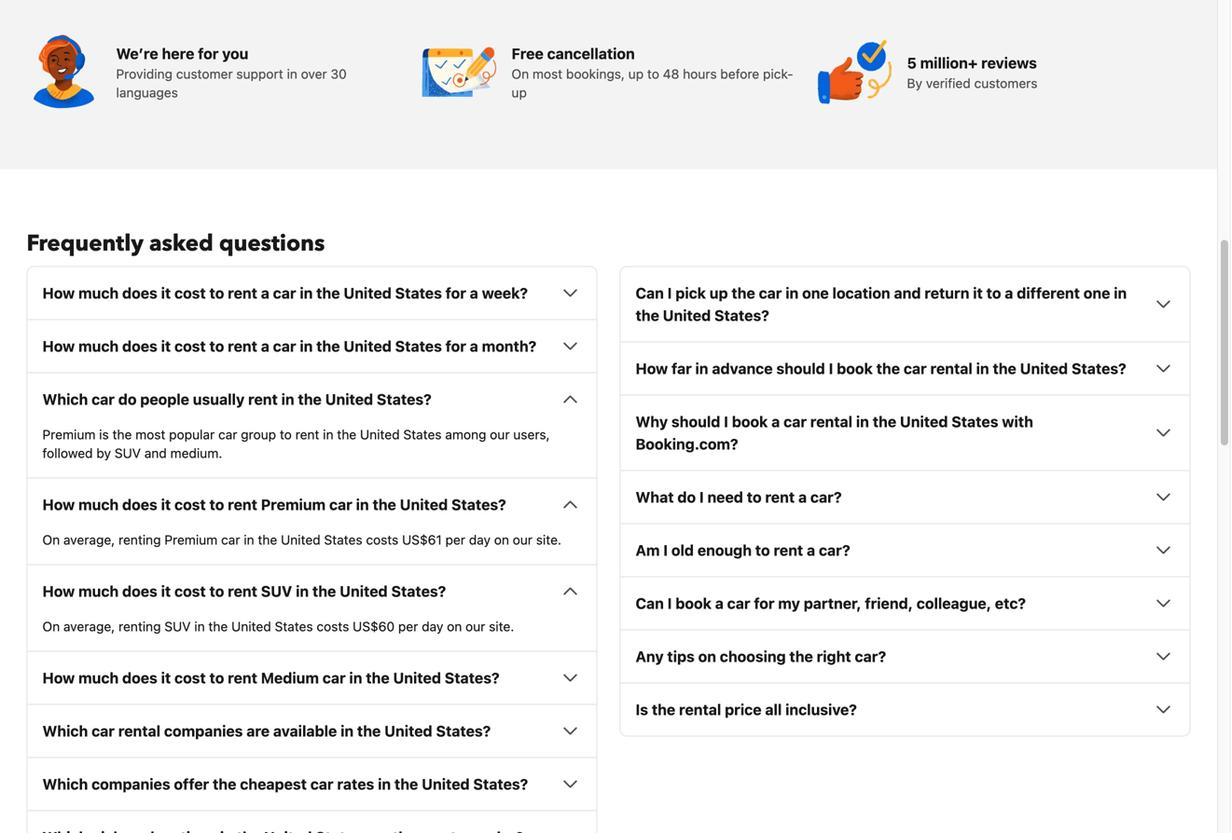 Task type: vqa. For each thing, say whether or not it's contained in the screenshot.
Which Car Rental Companies Are Available In The United States?
yes



Task type: describe. For each thing, give the bounding box(es) containing it.
return
[[925, 284, 970, 302]]

the inside how much does it cost to rent suv in the united states? dropdown button
[[312, 583, 336, 600]]

how for how much does it cost to rent a car in the united states for a month?
[[42, 337, 75, 355]]

in inside "dropdown button"
[[300, 284, 313, 302]]

rates
[[337, 776, 374, 794]]

what
[[636, 489, 674, 506]]

i left old
[[663, 542, 668, 559]]

0 vertical spatial companies
[[164, 723, 243, 740]]

which car do people usually rent in the united states? button
[[42, 388, 582, 411]]

it for how much does it cost to rent premium car in the united states?
[[161, 496, 171, 514]]

any
[[636, 648, 664, 666]]

the inside why should i book a car rental in the united states with booking.com?
[[873, 413, 896, 431]]

can for can i pick up the car in one location and return it to a different one in the united states?
[[636, 284, 664, 302]]

medium
[[261, 669, 319, 687]]

a inside 'dropdown button'
[[715, 595, 724, 613]]

how far in advance should i book the car rental in the united states? button
[[636, 357, 1175, 380]]

1 vertical spatial companies
[[92, 776, 170, 794]]

rent left medium
[[228, 669, 257, 687]]

rent up my
[[774, 542, 803, 559]]

united inside premium is the most popular car group to rent in the united states among our users, followed by suv and medium.
[[360, 427, 400, 442]]

group
[[241, 427, 276, 442]]

1 horizontal spatial on
[[494, 532, 509, 548]]

car? for am i old enough to rent a car?
[[819, 542, 850, 559]]

1 vertical spatial day
[[422, 619, 443, 635]]

enough
[[698, 542, 752, 559]]

rent right need
[[765, 489, 795, 506]]

it inside the can i pick up the car in one location and return it to a different one in the united states?
[[973, 284, 983, 302]]

can i pick up the car in one location and return it to a different one in the united states? button
[[636, 282, 1175, 327]]

users,
[[513, 427, 550, 442]]

is
[[636, 701, 648, 719]]

us$60
[[353, 619, 395, 635]]

which for which car rental companies are available in the united states?
[[42, 723, 88, 740]]

need
[[707, 489, 743, 506]]

states inside why should i book a car rental in the united states with booking.com?
[[952, 413, 998, 431]]

what do i need to rent a car?
[[636, 489, 842, 506]]

far
[[672, 360, 692, 378]]

free cancellation on most bookings, up to 48 hours before pick- up
[[512, 45, 793, 100]]

car? for what do i need to rent a car?
[[810, 489, 842, 506]]

how much does it cost to rent a car in the united states for a month?
[[42, 337, 537, 355]]

for inside "dropdown button"
[[446, 284, 466, 302]]

premium inside how much does it cost to rent premium car in the united states? dropdown button
[[261, 496, 326, 514]]

to inside "dropdown button"
[[209, 284, 224, 302]]

to up usually
[[209, 337, 224, 355]]

much for how much does it cost to rent suv in the united states?
[[78, 583, 119, 600]]

why should i book a car rental in the united states with booking.com?
[[636, 413, 1033, 453]]

car inside premium is the most popular car group to rent in the united states among our users, followed by suv and medium.
[[218, 427, 237, 442]]

much for how much does it cost to rent medium car in the united states?
[[78, 669, 119, 687]]

can i book a car for my partner, friend, colleague, etc? button
[[636, 593, 1175, 615]]

frequently asked questions
[[27, 228, 325, 259]]

the inside how much does it cost to rent a car in the united states for a week? "dropdown button"
[[316, 284, 340, 302]]

customer
[[176, 66, 233, 81]]

can for can i book a car for my partner, friend, colleague, etc?
[[636, 595, 664, 613]]

on for how much does it cost to rent premium car in the united states?
[[42, 532, 60, 548]]

1 horizontal spatial should
[[776, 360, 825, 378]]

cost for how much does it cost to rent premium car in the united states?
[[174, 496, 206, 514]]

does for how much does it cost to rent medium car in the united states?
[[122, 669, 157, 687]]

offer
[[174, 776, 209, 794]]

1 horizontal spatial up
[[628, 66, 644, 81]]

why
[[636, 413, 668, 431]]

available
[[273, 723, 337, 740]]

2 vertical spatial premium
[[164, 532, 218, 548]]

cost for how much does it cost to rent suv in the united states?
[[174, 583, 206, 600]]

how much does it cost to rent a car in the united states for a week?
[[42, 284, 528, 302]]

states inside "dropdown button"
[[395, 284, 442, 302]]

right
[[817, 648, 851, 666]]

any tips on choosing the right car? button
[[636, 646, 1175, 668]]

up inside the can i pick up the car in one location and return it to a different one in the united states?
[[710, 284, 728, 302]]

our for which car do people usually rent in the united states?
[[490, 427, 510, 442]]

states? inside the can i pick up the car in one location and return it to a different one in the united states?
[[714, 307, 769, 324]]

how much does it cost to rent a car in the united states for a week? button
[[42, 282, 582, 304]]

to right need
[[747, 489, 762, 506]]

pick
[[676, 284, 706, 302]]

a up can i book a car for my partner, friend, colleague, etc?
[[807, 542, 815, 559]]

most for is
[[135, 427, 165, 442]]

customers
[[974, 75, 1038, 91]]

frequently
[[27, 228, 144, 259]]

cost for how much does it cost to rent a car in the united states for a month?
[[174, 337, 206, 355]]

price
[[725, 701, 762, 719]]

which car rental companies are available in the united states?
[[42, 723, 491, 740]]

which for which car do people usually rent in the united states?
[[42, 391, 88, 408]]

5 million+ reviews image
[[818, 35, 892, 109]]

what do i need to rent a car? button
[[636, 486, 1175, 509]]

suv inside dropdown button
[[261, 583, 292, 600]]

friend,
[[865, 595, 913, 613]]

and inside premium is the most popular car group to rent in the united states among our users, followed by suv and medium.
[[144, 446, 167, 461]]

how for how much does it cost to rent premium car in the united states?
[[42, 496, 75, 514]]

united inside dropdown button
[[325, 391, 373, 408]]

popular
[[169, 427, 215, 442]]

how much does it cost to rent medium car in the united states?
[[42, 669, 500, 687]]

i inside why should i book a car rental in the united states with booking.com?
[[724, 413, 728, 431]]

on average, renting suv in the united states costs us$60 per day on our site.
[[42, 619, 514, 635]]

1 horizontal spatial per
[[445, 532, 465, 548]]

free
[[512, 45, 544, 62]]

to inside the can i pick up the car in one location and return it to a different one in the united states?
[[987, 284, 1001, 302]]

i up why should i book a car rental in the united states with booking.com?
[[829, 360, 833, 378]]

a inside the can i pick up the car in one location and return it to a different one in the united states?
[[1005, 284, 1013, 302]]

can i book a car for my partner, friend, colleague, etc?
[[636, 595, 1026, 613]]

providing
[[116, 66, 173, 81]]

my
[[778, 595, 800, 613]]

in inside why should i book a car rental in the united states with booking.com?
[[856, 413, 869, 431]]

car inside "dropdown button"
[[273, 284, 296, 302]]

a left week?
[[470, 284, 478, 302]]

cheapest
[[240, 776, 307, 794]]

month?
[[482, 337, 537, 355]]

states down how much does it cost to rent premium car in the united states? dropdown button
[[324, 532, 362, 548]]

states? inside dropdown button
[[377, 391, 432, 408]]

i inside 'dropdown button'
[[668, 595, 672, 613]]

on inside "free cancellation on most bookings, up to 48 hours before pick- up"
[[512, 66, 529, 81]]

united inside the can i pick up the car in one location and return it to a different one in the united states?
[[663, 307, 711, 324]]

average, for how much does it cost to rent suv in the united states?
[[63, 619, 115, 635]]

us$61
[[402, 532, 442, 548]]

which car rental companies are available in the united states? button
[[42, 720, 582, 743]]

how much does it cost to rent suv in the united states? button
[[42, 580, 582, 603]]

you
[[222, 45, 248, 62]]

car inside dropdown button
[[92, 391, 115, 408]]

am i old enough to rent a car? button
[[636, 539, 1175, 562]]

partner,
[[804, 595, 861, 613]]

location
[[832, 284, 890, 302]]

for inside dropdown button
[[446, 337, 466, 355]]

verified
[[926, 75, 971, 91]]

a inside why should i book a car rental in the united states with booking.com?
[[772, 413, 780, 431]]

bookings,
[[566, 66, 625, 81]]

choosing
[[720, 648, 786, 666]]

how much does it cost to rent premium car in the united states?
[[42, 496, 506, 514]]

0 vertical spatial day
[[469, 532, 491, 548]]

how much does it cost to rent a car in the united states for a month? button
[[42, 335, 582, 357]]

how much does it cost to rent suv in the united states?
[[42, 583, 446, 600]]

0 horizontal spatial costs
[[317, 619, 349, 635]]

states left month?
[[395, 337, 442, 355]]

to up which car rental companies are available in the united states?
[[209, 669, 224, 687]]

followed
[[42, 446, 93, 461]]

and inside the can i pick up the car in one location and return it to a different one in the united states?
[[894, 284, 921, 302]]

over
[[301, 66, 327, 81]]

2 horizontal spatial book
[[837, 360, 873, 378]]

is the rental price all inclusive?
[[636, 701, 857, 719]]

million+
[[920, 54, 978, 72]]

here
[[162, 45, 194, 62]]

our for how much does it cost to rent premium car in the united states?
[[513, 532, 533, 548]]

by
[[96, 446, 111, 461]]

for inside 'dropdown button'
[[754, 595, 775, 613]]

which car do people usually rent in the united states?
[[42, 391, 432, 408]]

the inside how much does it cost to rent medium car in the united states? dropdown button
[[366, 669, 390, 687]]

1 one from the left
[[802, 284, 829, 302]]

which companies offer the cheapest car rates in the united states?
[[42, 776, 528, 794]]

a down questions
[[261, 284, 269, 302]]

cost for how much does it cost to rent medium car in the united states?
[[174, 669, 206, 687]]

am
[[636, 542, 660, 559]]

does for how much does it cost to rent a car in the united states for a month?
[[122, 337, 157, 355]]

much for how much does it cost to rent premium car in the united states?
[[78, 496, 119, 514]]

it for how much does it cost to rent suv in the united states?
[[161, 583, 171, 600]]

cancellation
[[547, 45, 635, 62]]

in inside premium is the most popular car group to rent in the united states among our users, followed by suv and medium.
[[323, 427, 333, 442]]

week?
[[482, 284, 528, 302]]

states down how much does it cost to rent suv in the united states? dropdown button
[[275, 619, 313, 635]]

renting for how much does it cost to rent suv in the united states?
[[118, 619, 161, 635]]

are
[[246, 723, 270, 740]]



Task type: locate. For each thing, give the bounding box(es) containing it.
1 horizontal spatial one
[[1084, 284, 1110, 302]]

how far in advance should i book the car rental in the united states?
[[636, 360, 1127, 378]]

2 vertical spatial up
[[710, 284, 728, 302]]

48
[[663, 66, 679, 81]]

average, for how much does it cost to rent premium car in the united states?
[[63, 532, 115, 548]]

which inside dropdown button
[[42, 391, 88, 408]]

average,
[[63, 532, 115, 548], [63, 619, 115, 635]]

and left medium.
[[144, 446, 167, 461]]

most inside premium is the most popular car group to rent in the united states among our users, followed by suv and medium.
[[135, 427, 165, 442]]

i up booking.com?
[[724, 413, 728, 431]]

do inside dropdown button
[[118, 391, 137, 408]]

i inside the can i pick up the car in one location and return it to a different one in the united states?
[[668, 284, 672, 302]]

book down advance
[[732, 413, 768, 431]]

1 renting from the top
[[118, 532, 161, 548]]

on average, renting premium car in the united states costs us$61 per day on our site.
[[42, 532, 561, 548]]

1 average, from the top
[[63, 532, 115, 548]]

2 can from the top
[[636, 595, 664, 613]]

most for cancellation
[[533, 66, 563, 81]]

0 vertical spatial per
[[445, 532, 465, 548]]

per right us$61
[[445, 532, 465, 548]]

for left my
[[754, 595, 775, 613]]

our inside premium is the most popular car group to rent in the united states among our users, followed by suv and medium.
[[490, 427, 510, 442]]

does inside "dropdown button"
[[122, 284, 157, 302]]

most down free
[[533, 66, 563, 81]]

car? down why should i book a car rental in the united states with booking.com?
[[810, 489, 842, 506]]

costs
[[366, 532, 399, 548], [317, 619, 349, 635]]

to inside dropdown button
[[209, 496, 224, 514]]

0 horizontal spatial should
[[672, 413, 720, 431]]

up
[[628, 66, 644, 81], [512, 85, 527, 100], [710, 284, 728, 302]]

how for how much does it cost to rent a car in the united states for a week?
[[42, 284, 75, 302]]

much inside dropdown button
[[78, 496, 119, 514]]

0 horizontal spatial per
[[398, 619, 418, 635]]

different
[[1017, 284, 1080, 302]]

1 vertical spatial do
[[677, 489, 696, 506]]

per right us$60
[[398, 619, 418, 635]]

states left week?
[[395, 284, 442, 302]]

much
[[78, 284, 119, 302], [78, 337, 119, 355], [78, 496, 119, 514], [78, 583, 119, 600], [78, 669, 119, 687]]

3 cost from the top
[[174, 496, 206, 514]]

the inside how much does it cost to rent premium car in the united states? dropdown button
[[373, 496, 396, 514]]

0 horizontal spatial suv
[[115, 446, 141, 461]]

a down advance
[[772, 413, 780, 431]]

0 horizontal spatial day
[[422, 619, 443, 635]]

1 horizontal spatial book
[[732, 413, 768, 431]]

a down enough
[[715, 595, 724, 613]]

0 vertical spatial premium
[[42, 427, 96, 442]]

it inside how much does it cost to rent a car in the united states for a week? "dropdown button"
[[161, 284, 171, 302]]

to inside premium is the most popular car group to rent in the united states among our users, followed by suv and medium.
[[280, 427, 292, 442]]

2 does from the top
[[122, 337, 157, 355]]

united inside dropdown button
[[400, 496, 448, 514]]

0 horizontal spatial up
[[512, 85, 527, 100]]

to left 48
[[647, 66, 659, 81]]

0 horizontal spatial on
[[447, 619, 462, 635]]

do inside dropdown button
[[677, 489, 696, 506]]

1 vertical spatial average,
[[63, 619, 115, 635]]

1 vertical spatial book
[[732, 413, 768, 431]]

among
[[445, 427, 486, 442]]

2 vertical spatial on
[[698, 648, 716, 666]]

companies up offer
[[164, 723, 243, 740]]

am i old enough to rent a car?
[[636, 542, 850, 559]]

how for how far in advance should i book the car rental in the united states?
[[636, 360, 668, 378]]

a down how much does it cost to rent a car in the united states for a week?
[[261, 337, 269, 355]]

one left location
[[802, 284, 829, 302]]

5 cost from the top
[[174, 669, 206, 687]]

for left week?
[[446, 284, 466, 302]]

day right us$60
[[422, 619, 443, 635]]

3 much from the top
[[78, 496, 119, 514]]

1 vertical spatial and
[[144, 446, 167, 461]]

day
[[469, 532, 491, 548], [422, 619, 443, 635]]

1 vertical spatial our
[[513, 532, 533, 548]]

pick-
[[763, 66, 793, 81]]

booking.com?
[[636, 435, 738, 453]]

2 horizontal spatial suv
[[261, 583, 292, 600]]

one right the different on the right
[[1084, 284, 1110, 302]]

much for how much does it cost to rent a car in the united states for a month?
[[78, 337, 119, 355]]

0 vertical spatial costs
[[366, 532, 399, 548]]

united
[[344, 284, 392, 302], [663, 307, 711, 324], [344, 337, 392, 355], [1020, 360, 1068, 378], [325, 391, 373, 408], [900, 413, 948, 431], [360, 427, 400, 442], [400, 496, 448, 514], [281, 532, 321, 548], [340, 583, 388, 600], [231, 619, 271, 635], [393, 669, 441, 687], [384, 723, 432, 740], [422, 776, 470, 794]]

car inside why should i book a car rental in the united states with booking.com?
[[784, 413, 807, 431]]

to right enough
[[755, 542, 770, 559]]

car? up partner,
[[819, 542, 850, 559]]

4 does from the top
[[122, 583, 157, 600]]

for left month?
[[446, 337, 466, 355]]

book inside why should i book a car rental in the united states with booking.com?
[[732, 413, 768, 431]]

do right what
[[677, 489, 696, 506]]

2 horizontal spatial on
[[698, 648, 716, 666]]

advance
[[712, 360, 773, 378]]

2 vertical spatial which
[[42, 776, 88, 794]]

all
[[765, 701, 782, 719]]

united inside why should i book a car rental in the united states with booking.com?
[[900, 413, 948, 431]]

1 horizontal spatial site.
[[536, 532, 561, 548]]

states left the with
[[952, 413, 998, 431]]

suv inside premium is the most popular car group to rent in the united states among our users, followed by suv and medium.
[[115, 446, 141, 461]]

day right us$61
[[469, 532, 491, 548]]

do left 'people'
[[118, 391, 137, 408]]

reviews
[[981, 54, 1037, 72]]

0 vertical spatial do
[[118, 391, 137, 408]]

which for which companies offer the cheapest car rates in the united states?
[[42, 776, 88, 794]]

usually
[[193, 391, 245, 408]]

0 vertical spatial our
[[490, 427, 510, 442]]

does inside dropdown button
[[122, 496, 157, 514]]

0 vertical spatial should
[[776, 360, 825, 378]]

0 vertical spatial up
[[628, 66, 644, 81]]

one
[[802, 284, 829, 302], [1084, 284, 1110, 302]]

1 cost from the top
[[174, 284, 206, 302]]

0 vertical spatial renting
[[118, 532, 161, 548]]

can inside 'dropdown button'
[[636, 595, 664, 613]]

states? inside dropdown button
[[451, 496, 506, 514]]

1 can from the top
[[636, 284, 664, 302]]

2 renting from the top
[[118, 619, 161, 635]]

rent inside dropdown button
[[248, 391, 278, 408]]

support
[[236, 66, 283, 81]]

0 vertical spatial average,
[[63, 532, 115, 548]]

car inside dropdown button
[[329, 496, 352, 514]]

how for how much does it cost to rent medium car in the united states?
[[42, 669, 75, 687]]

to right return
[[987, 284, 1001, 302]]

how for how much does it cost to rent suv in the united states?
[[42, 583, 75, 600]]

much inside "dropdown button"
[[78, 284, 119, 302]]

it for how much does it cost to rent a car in the united states for a month?
[[161, 337, 171, 355]]

cost inside "dropdown button"
[[174, 284, 206, 302]]

suv
[[115, 446, 141, 461], [261, 583, 292, 600], [164, 619, 191, 635]]

do
[[118, 391, 137, 408], [677, 489, 696, 506]]

0 horizontal spatial our
[[465, 619, 485, 635]]

1 vertical spatial on
[[42, 532, 60, 548]]

premium is the most popular car group to rent in the united states among our users, followed by suv and medium.
[[42, 427, 550, 461]]

rental
[[930, 360, 973, 378], [810, 413, 853, 431], [679, 701, 721, 719], [118, 723, 161, 740]]

1 much from the top
[[78, 284, 119, 302]]

people
[[140, 391, 189, 408]]

in inside dropdown button
[[281, 391, 294, 408]]

1 vertical spatial should
[[672, 413, 720, 431]]

to down asked
[[209, 284, 224, 302]]

companies left offer
[[92, 776, 170, 794]]

1 vertical spatial site.
[[489, 619, 514, 635]]

0 vertical spatial car?
[[810, 489, 842, 506]]

a down why should i book a car rental in the united states with booking.com?
[[798, 489, 807, 506]]

on inside any tips on choosing the right car? dropdown button
[[698, 648, 716, 666]]

i left pick
[[668, 284, 672, 302]]

in inside we're here for you providing customer support in over 30 languages
[[287, 66, 297, 81]]

up left 48
[[628, 66, 644, 81]]

to down medium.
[[209, 496, 224, 514]]

2 vertical spatial on
[[42, 619, 60, 635]]

on right tips
[[698, 648, 716, 666]]

site.
[[536, 532, 561, 548], [489, 619, 514, 635]]

1 horizontal spatial most
[[533, 66, 563, 81]]

inclusive?
[[785, 701, 857, 719]]

the inside the "which car rental companies are available in the united states?" dropdown button
[[357, 723, 381, 740]]

rental inside why should i book a car rental in the united states with booking.com?
[[810, 413, 853, 431]]

rent inside "dropdown button"
[[228, 284, 257, 302]]

1 vertical spatial premium
[[261, 496, 326, 514]]

we're here for you image
[[27, 35, 101, 109]]

4 much from the top
[[78, 583, 119, 600]]

1 horizontal spatial our
[[490, 427, 510, 442]]

the inside which car do people usually rent in the united states? dropdown button
[[298, 391, 322, 408]]

2 vertical spatial car?
[[855, 648, 886, 666]]

costs left us$60
[[317, 619, 349, 635]]

1 vertical spatial can
[[636, 595, 664, 613]]

the inside any tips on choosing the right car? dropdown button
[[789, 648, 813, 666]]

2 average, from the top
[[63, 619, 115, 635]]

0 horizontal spatial one
[[802, 284, 829, 302]]

can i pick up the car in one location and return it to a different one in the united states?
[[636, 284, 1127, 324]]

car? right right at the bottom right of page
[[855, 648, 886, 666]]

suv up on average, renting suv in the united states costs us$60 per day on our site.
[[261, 583, 292, 600]]

2 which from the top
[[42, 723, 88, 740]]

does for how much does it cost to rent suv in the united states?
[[122, 583, 157, 600]]

0 vertical spatial on
[[494, 532, 509, 548]]

30
[[331, 66, 347, 81]]

car inside 'dropdown button'
[[727, 595, 750, 613]]

can inside the can i pick up the car in one location and return it to a different one in the united states?
[[636, 284, 664, 302]]

the inside is the rental price all inclusive? dropdown button
[[652, 701, 675, 719]]

0 horizontal spatial site.
[[489, 619, 514, 635]]

medium.
[[170, 446, 222, 461]]

1 vertical spatial car?
[[819, 542, 850, 559]]

is the rental price all inclusive? button
[[636, 699, 1175, 721]]

car?
[[810, 489, 842, 506], [819, 542, 850, 559], [855, 648, 886, 666]]

how much does it cost to rent premium car in the united states? button
[[42, 494, 582, 516]]

free cancellation image
[[422, 35, 497, 109]]

in inside dropdown button
[[356, 496, 369, 514]]

premium up the on average, renting premium car in the united states costs us$61 per day on our site.
[[261, 496, 326, 514]]

is
[[99, 427, 109, 442]]

2 horizontal spatial our
[[513, 532, 533, 548]]

companies
[[164, 723, 243, 740], [92, 776, 170, 794]]

1 vertical spatial which
[[42, 723, 88, 740]]

premium up followed
[[42, 427, 96, 442]]

car
[[273, 284, 296, 302], [759, 284, 782, 302], [273, 337, 296, 355], [904, 360, 927, 378], [92, 391, 115, 408], [784, 413, 807, 431], [218, 427, 237, 442], [329, 496, 352, 514], [221, 532, 240, 548], [727, 595, 750, 613], [323, 669, 346, 687], [92, 723, 115, 740], [310, 776, 334, 794]]

0 horizontal spatial book
[[676, 595, 712, 613]]

1 vertical spatial on
[[447, 619, 462, 635]]

2 vertical spatial our
[[465, 619, 485, 635]]

book down old
[[676, 595, 712, 613]]

5
[[907, 54, 917, 72]]

can up any at right bottom
[[636, 595, 664, 613]]

up down free
[[512, 85, 527, 100]]

2 vertical spatial book
[[676, 595, 712, 613]]

it
[[161, 284, 171, 302], [973, 284, 983, 302], [161, 337, 171, 355], [161, 496, 171, 514], [161, 583, 171, 600], [161, 669, 171, 687]]

to up on average, renting suv in the united states costs us$60 per day on our site.
[[209, 583, 224, 600]]

united inside "dropdown button"
[[344, 284, 392, 302]]

2 cost from the top
[[174, 337, 206, 355]]

rent up the on average, renting premium car in the united states costs us$61 per day on our site.
[[228, 496, 257, 514]]

4 cost from the top
[[174, 583, 206, 600]]

0 horizontal spatial and
[[144, 446, 167, 461]]

for inside we're here for you providing customer support in over 30 languages
[[198, 45, 219, 62]]

states left among
[[403, 427, 442, 442]]

on right us$60
[[447, 619, 462, 635]]

should
[[776, 360, 825, 378], [672, 413, 720, 431]]

much for how much does it cost to rent a car in the united states for a week?
[[78, 284, 119, 302]]

it for how much does it cost to rent medium car in the united states?
[[161, 669, 171, 687]]

book up why should i book a car rental in the united states with booking.com?
[[837, 360, 873, 378]]

i up tips
[[668, 595, 672, 613]]

1 vertical spatial most
[[135, 427, 165, 442]]

0 horizontal spatial premium
[[42, 427, 96, 442]]

on right us$61
[[494, 532, 509, 548]]

it for how much does it cost to rent a car in the united states for a week?
[[161, 284, 171, 302]]

a left month?
[[470, 337, 478, 355]]

car inside the can i pick up the car in one location and return it to a different one in the united states?
[[759, 284, 782, 302]]

3 does from the top
[[122, 496, 157, 514]]

0 vertical spatial most
[[533, 66, 563, 81]]

languages
[[116, 85, 178, 100]]

suv right by on the left bottom
[[115, 446, 141, 461]]

hours
[[683, 66, 717, 81]]

2 vertical spatial suv
[[164, 619, 191, 635]]

2 horizontal spatial premium
[[261, 496, 326, 514]]

premium up how much does it cost to rent suv in the united states?
[[164, 532, 218, 548]]

0 vertical spatial and
[[894, 284, 921, 302]]

how
[[42, 284, 75, 302], [42, 337, 75, 355], [636, 360, 668, 378], [42, 496, 75, 514], [42, 583, 75, 600], [42, 669, 75, 687]]

rent down questions
[[228, 284, 257, 302]]

5 does from the top
[[122, 669, 157, 687]]

rent up group
[[248, 391, 278, 408]]

1 vertical spatial per
[[398, 619, 418, 635]]

our
[[490, 427, 510, 442], [513, 532, 533, 548], [465, 619, 485, 635]]

to
[[647, 66, 659, 81], [209, 284, 224, 302], [987, 284, 1001, 302], [209, 337, 224, 355], [280, 427, 292, 442], [747, 489, 762, 506], [209, 496, 224, 514], [755, 542, 770, 559], [209, 583, 224, 600], [209, 669, 224, 687]]

rent up on average, renting suv in the united states costs us$60 per day on our site.
[[228, 583, 257, 600]]

1 horizontal spatial premium
[[164, 532, 218, 548]]

should up booking.com?
[[672, 413, 720, 431]]

it inside how much does it cost to rent suv in the united states? dropdown button
[[161, 583, 171, 600]]

1 does from the top
[[122, 284, 157, 302]]

it inside how much does it cost to rent medium car in the united states? dropdown button
[[161, 669, 171, 687]]

2 horizontal spatial up
[[710, 284, 728, 302]]

it inside how much does it cost to rent premium car in the united states? dropdown button
[[161, 496, 171, 514]]

states inside premium is the most popular car group to rent in the united states among our users, followed by suv and medium.
[[403, 427, 442, 442]]

0 vertical spatial site.
[[536, 532, 561, 548]]

cost
[[174, 284, 206, 302], [174, 337, 206, 355], [174, 496, 206, 514], [174, 583, 206, 600], [174, 669, 206, 687]]

costs left us$61
[[366, 532, 399, 548]]

1 vertical spatial up
[[512, 85, 527, 100]]

questions
[[219, 228, 325, 259]]

most inside "free cancellation on most bookings, up to 48 hours before pick- up"
[[533, 66, 563, 81]]

colleague,
[[917, 595, 991, 613]]

old
[[671, 542, 694, 559]]

most down 'people'
[[135, 427, 165, 442]]

0 vertical spatial book
[[837, 360, 873, 378]]

can left pick
[[636, 284, 664, 302]]

how inside "dropdown button"
[[42, 284, 75, 302]]

2 much from the top
[[78, 337, 119, 355]]

5 million+ reviews by verified customers
[[907, 54, 1038, 91]]

1 vertical spatial costs
[[317, 619, 349, 635]]

3 which from the top
[[42, 776, 88, 794]]

1 horizontal spatial costs
[[366, 532, 399, 548]]

and left return
[[894, 284, 921, 302]]

0 vertical spatial which
[[42, 391, 88, 408]]

should inside why should i book a car rental in the united states with booking.com?
[[672, 413, 720, 431]]

1 vertical spatial renting
[[118, 619, 161, 635]]

a left the different on the right
[[1005, 284, 1013, 302]]

renting for how much does it cost to rent premium car in the united states?
[[118, 532, 161, 548]]

to right group
[[280, 427, 292, 442]]

0 vertical spatial can
[[636, 284, 664, 302]]

rent down which car do people usually rent in the united states? dropdown button
[[295, 427, 319, 442]]

cost inside dropdown button
[[174, 496, 206, 514]]

1 vertical spatial suv
[[261, 583, 292, 600]]

the inside how much does it cost to rent a car in the united states for a month? dropdown button
[[316, 337, 340, 355]]

to inside "free cancellation on most bookings, up to 48 hours before pick- up"
[[647, 66, 659, 81]]

0 vertical spatial on
[[512, 66, 529, 81]]

any tips on choosing the right car?
[[636, 648, 886, 666]]

states?
[[714, 307, 769, 324], [1072, 360, 1127, 378], [377, 391, 432, 408], [451, 496, 506, 514], [391, 583, 446, 600], [445, 669, 500, 687], [436, 723, 491, 740], [473, 776, 528, 794]]

1 which from the top
[[42, 391, 88, 408]]

we're
[[116, 45, 158, 62]]

0 horizontal spatial do
[[118, 391, 137, 408]]

for up customer at top left
[[198, 45, 219, 62]]

premium
[[42, 427, 96, 442], [261, 496, 326, 514], [164, 532, 218, 548]]

on for how much does it cost to rent suv in the united states?
[[42, 619, 60, 635]]

which companies offer the cheapest car rates in the united states? button
[[42, 773, 582, 796]]

renting
[[118, 532, 161, 548], [118, 619, 161, 635]]

2 one from the left
[[1084, 284, 1110, 302]]

does for how much does it cost to rent premium car in the united states?
[[122, 496, 157, 514]]

how inside dropdown button
[[42, 496, 75, 514]]

rent inside premium is the most popular car group to rent in the united states among our users, followed by suv and medium.
[[295, 427, 319, 442]]

1 horizontal spatial suv
[[164, 619, 191, 635]]

1 horizontal spatial day
[[469, 532, 491, 548]]

etc?
[[995, 595, 1026, 613]]

cost for how much does it cost to rent a car in the united states for a week?
[[174, 284, 206, 302]]

i
[[668, 284, 672, 302], [829, 360, 833, 378], [724, 413, 728, 431], [699, 489, 704, 506], [663, 542, 668, 559], [668, 595, 672, 613]]

0 horizontal spatial most
[[135, 427, 165, 442]]

up right pick
[[710, 284, 728, 302]]

0 vertical spatial suv
[[115, 446, 141, 461]]

does for how much does it cost to rent a car in the united states for a week?
[[122, 284, 157, 302]]

why should i book a car rental in the united states with booking.com? button
[[636, 411, 1175, 455]]

before
[[720, 66, 759, 81]]

we're here for you providing customer support in over 30 languages
[[116, 45, 347, 100]]

for
[[198, 45, 219, 62], [446, 284, 466, 302], [446, 337, 466, 355], [754, 595, 775, 613]]

on
[[512, 66, 529, 81], [42, 532, 60, 548], [42, 619, 60, 635]]

can
[[636, 284, 664, 302], [636, 595, 664, 613]]

i left need
[[699, 489, 704, 506]]

5 much from the top
[[78, 669, 119, 687]]

it inside how much does it cost to rent a car in the united states for a month? dropdown button
[[161, 337, 171, 355]]

rent up which car do people usually rent in the united states?
[[228, 337, 257, 355]]

suv down how much does it cost to rent suv in the united states?
[[164, 619, 191, 635]]

1 horizontal spatial and
[[894, 284, 921, 302]]

book inside 'dropdown button'
[[676, 595, 712, 613]]

which
[[42, 391, 88, 408], [42, 723, 88, 740], [42, 776, 88, 794]]

does
[[122, 284, 157, 302], [122, 337, 157, 355], [122, 496, 157, 514], [122, 583, 157, 600], [122, 669, 157, 687]]

rent inside dropdown button
[[228, 496, 257, 514]]

premium inside premium is the most popular car group to rent in the united states among our users, followed by suv and medium.
[[42, 427, 96, 442]]

should right advance
[[776, 360, 825, 378]]

1 horizontal spatial do
[[677, 489, 696, 506]]

how much does it cost to rent medium car in the united states? button
[[42, 667, 582, 690]]



